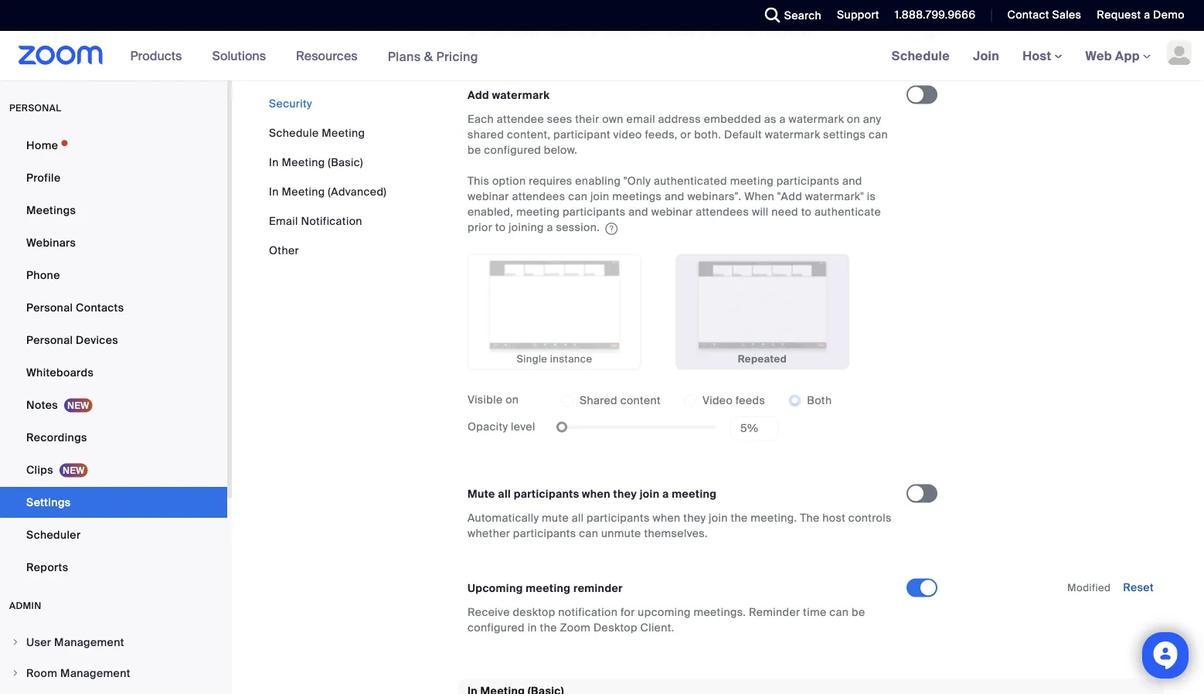 Task type: describe. For each thing, give the bounding box(es) containing it.
meeting for in meeting (advanced)
[[282, 184, 325, 199]]

phone link
[[0, 260, 227, 291]]

0 vertical spatial personal
[[491, 25, 539, 39]]

whiteboards
[[26, 365, 94, 379]]

1 vertical spatial and
[[665, 189, 685, 204]]

enabling
[[575, 174, 621, 188]]

they inside automatically mute all participants when they join the meeting. the host controls whether participants can unmute themselves.
[[683, 511, 706, 525]]

contact sales
[[1007, 8, 1081, 22]]

0 vertical spatial attendees
[[512, 189, 565, 204]]

phone
[[26, 268, 60, 282]]

learn more about add watermark image
[[604, 223, 619, 234]]

the
[[800, 511, 820, 525]]

resources
[[296, 48, 358, 64]]

plans & pricing
[[388, 48, 478, 64]]

add watermark
[[468, 88, 550, 102]]

enabled,
[[468, 205, 513, 219]]

feeds
[[736, 393, 765, 408]]

can inside each attendee sees their own email address embedded as a watermark on any shared content, participant video feeds, or both. default watermark settings can be configured below.
[[869, 128, 888, 142]]

1 horizontal spatial join
[[640, 487, 660, 501]]

visible on option group
[[561, 388, 832, 413]]

participants up session. at the left top of page
[[563, 205, 626, 219]]

sees
[[547, 112, 572, 126]]

webinars".
[[687, 189, 741, 204]]

configured inside receive desktop notification for upcoming meetings. reminder time can be configured in the zoom desktop client.
[[468, 621, 525, 635]]

settings
[[26, 495, 71, 509]]

participants up mute
[[514, 487, 579, 501]]

admin menu menu
[[0, 628, 227, 694]]

upcoming
[[638, 605, 691, 619]]

a left demo
[[1144, 8, 1150, 22]]

prior
[[468, 220, 492, 235]]

"only
[[624, 174, 651, 188]]

in
[[528, 621, 537, 635]]

solutions button
[[212, 31, 273, 80]]

0 vertical spatial to
[[801, 205, 812, 219]]

content,
[[507, 128, 551, 142]]

opacity
[[468, 420, 508, 434]]

feeds,
[[645, 128, 678, 142]]

zoom logo image
[[19, 46, 103, 65]]

meeting for in meeting (basic)
[[282, 155, 325, 169]]

contact
[[1007, 8, 1049, 22]]

mute
[[468, 487, 495, 501]]

in meeting (basic)
[[269, 155, 363, 169]]

(advanced)
[[328, 184, 387, 199]]

home
[[26, 138, 58, 152]]

when inside automatically mute all participants when they join the meeting. the host controls whether participants can unmute themselves.
[[653, 511, 681, 525]]

level
[[511, 420, 535, 434]]

management for user management
[[54, 635, 124, 649]]

each
[[468, 112, 494, 126]]

a inside each attendee sees their own email address embedded as a watermark on any shared content, participant video feeds, or both. default watermark settings can be configured below.
[[779, 112, 786, 126]]

profile picture image
[[1167, 40, 1192, 65]]

webinars
[[26, 235, 76, 250]]

1.888.799.9666
[[895, 8, 976, 22]]

meetings link
[[0, 195, 227, 226]]

be inside each attendee sees their own email address embedded as a watermark on any shared content, participant video feeds, or both. default watermark settings can be configured below.
[[468, 143, 481, 157]]

in meeting (advanced)
[[269, 184, 387, 199]]

security link
[[269, 96, 312, 111]]

0 horizontal spatial webinar
[[468, 189, 509, 204]]

controls
[[848, 511, 892, 525]]

plans
[[388, 48, 421, 64]]

the inside automatically mute all participants when they join the meeting. the host controls whether participants can unmute themselves.
[[731, 511, 748, 525]]

shared
[[468, 128, 504, 142]]

personal for personal devices
[[26, 333, 73, 347]]

or
[[680, 128, 691, 142]]

1 vertical spatial on
[[506, 393, 519, 407]]

opacity level
[[468, 420, 535, 434]]

meeting up joining
[[516, 205, 560, 219]]

support
[[837, 8, 879, 22]]

this option requires enabling "only authenticated meeting participants and webinar attendees can join meetings and webinars". when "add watermark" is enabled, meeting participants and webinar attendees will need to authenticate prior to joining a session.
[[468, 174, 881, 235]]

webinars link
[[0, 227, 227, 258]]

on inside each attendee sees their own email address embedded as a watermark on any shared content, participant video feeds, or both. default watermark settings can be configured below.
[[847, 112, 860, 126]]

admin
[[9, 600, 42, 612]]

settings link
[[0, 487, 227, 518]]

resources button
[[296, 31, 365, 80]]

meeting.
[[751, 511, 797, 525]]

other
[[269, 243, 299, 257]]

meetings navigation
[[880, 31, 1204, 82]]

user management menu item
[[0, 628, 227, 657]]

instant
[[725, 25, 763, 39]]

participant
[[553, 128, 610, 142]]

profile
[[26, 170, 61, 185]]

web
[[1086, 48, 1112, 64]]

0 vertical spatial watermark
[[492, 88, 550, 102]]

in for in meeting (basic)
[[269, 155, 279, 169]]

email notification link
[[269, 214, 362, 228]]

personal for personal contacts
[[26, 300, 73, 315]]

can inside automatically mute all participants when they join the meeting. the host controls whether participants can unmute themselves.
[[579, 526, 598, 541]]

solutions
[[212, 48, 266, 64]]

notification
[[301, 214, 362, 228]]

room management menu item
[[0, 658, 227, 688]]

use personal meeting id (pmi) when starting an instant meeting
[[468, 25, 811, 39]]

schedule for schedule meeting
[[269, 126, 319, 140]]

personal
[[9, 102, 61, 114]]

room
[[26, 666, 57, 680]]

be inside receive desktop notification for upcoming meetings. reminder time can be configured in the zoom desktop client.
[[852, 605, 865, 619]]

reset button
[[1123, 580, 1154, 595]]

meetings
[[26, 203, 76, 217]]

instance
[[550, 352, 592, 366]]

0 horizontal spatial to
[[495, 220, 506, 235]]

address
[[658, 112, 701, 126]]

1 vertical spatial when
[[582, 487, 611, 501]]

joining
[[509, 220, 544, 235]]

unmute
[[601, 526, 641, 541]]

add
[[468, 88, 489, 102]]

an
[[709, 25, 723, 39]]

management for room management
[[60, 666, 130, 680]]

email
[[626, 112, 655, 126]]

join
[[973, 48, 999, 64]]

can inside 'this option requires enabling "only authenticated meeting participants and webinar attendees can join meetings and webinars". when "add watermark" is enabled, meeting participants and webinar attendees will need to authenticate prior to joining a session.'
[[568, 189, 588, 204]]

user management
[[26, 635, 124, 649]]

schedule for schedule
[[892, 48, 950, 64]]

as
[[764, 112, 777, 126]]

(basic)
[[328, 155, 363, 169]]

product information navigation
[[119, 31, 490, 82]]



Task type: locate. For each thing, give the bounding box(es) containing it.
0 horizontal spatial on
[[506, 393, 519, 407]]

plans & pricing link
[[388, 48, 478, 64], [388, 48, 478, 64]]

join inside 'this option requires enabling "only authenticated meeting participants and webinar attendees can join meetings and webinars". when "add watermark" is enabled, meeting participants and webinar attendees will need to authenticate prior to joining a session.'
[[590, 189, 609, 204]]

1 horizontal spatial all
[[572, 511, 584, 525]]

0 vertical spatial they
[[613, 487, 637, 501]]

in down the schedule meeting link
[[269, 155, 279, 169]]

authenticate
[[815, 205, 881, 219]]

2 horizontal spatial join
[[709, 511, 728, 525]]

personal contacts
[[26, 300, 124, 315]]

can right time
[[829, 605, 849, 619]]

0 vertical spatial join
[[590, 189, 609, 204]]

0 vertical spatial in
[[269, 155, 279, 169]]

&
[[424, 48, 433, 64]]

0 horizontal spatial be
[[468, 143, 481, 157]]

meeting up desktop at bottom left
[[526, 581, 571, 596]]

webinar down the authenticated
[[651, 205, 693, 219]]

reminder
[[573, 581, 623, 596]]

1 vertical spatial configured
[[468, 621, 525, 635]]

banner containing products
[[0, 31, 1204, 82]]

1 horizontal spatial attendees
[[696, 205, 749, 219]]

repeated
[[738, 352, 787, 366]]

2 vertical spatial when
[[653, 511, 681, 525]]

personal up 'whiteboards'
[[26, 333, 73, 347]]

1 vertical spatial watermark
[[789, 112, 844, 126]]

menu bar containing security
[[269, 96, 387, 258]]

is
[[867, 189, 876, 204]]

menu bar
[[269, 96, 387, 258]]

need
[[772, 205, 798, 219]]

2 vertical spatial join
[[709, 511, 728, 525]]

meeting up email notification link in the left of the page
[[282, 184, 325, 199]]

0 vertical spatial configured
[[484, 143, 541, 157]]

2 vertical spatial and
[[629, 205, 648, 219]]

host button
[[1023, 48, 1062, 64]]

right image
[[11, 669, 20, 678]]

configured inside each attendee sees their own email address embedded as a watermark on any shared content, participant video feeds, or both. default watermark settings can be configured below.
[[484, 143, 541, 157]]

whiteboards link
[[0, 357, 227, 388]]

video
[[703, 393, 733, 408]]

1 horizontal spatial to
[[801, 205, 812, 219]]

1 vertical spatial personal
[[26, 300, 73, 315]]

other link
[[269, 243, 299, 257]]

1 vertical spatial be
[[852, 605, 865, 619]]

mute all participants when they join a meeting
[[468, 487, 717, 501]]

1 vertical spatial attendees
[[696, 205, 749, 219]]

management down the user management 'menu item' in the bottom left of the page
[[60, 666, 130, 680]]

host
[[822, 511, 846, 525]]

meeting for schedule meeting
[[322, 126, 365, 140]]

0 horizontal spatial join
[[590, 189, 609, 204]]

0 vertical spatial on
[[847, 112, 860, 126]]

in meeting (basic) link
[[269, 155, 363, 169]]

request a demo
[[1097, 8, 1185, 22]]

requires
[[529, 174, 572, 188]]

set opacity level text field
[[730, 416, 778, 441]]

on up 'settings'
[[847, 112, 860, 126]]

shared
[[580, 393, 617, 408]]

clips
[[26, 463, 53, 477]]

both.
[[694, 128, 721, 142]]

devices
[[76, 333, 118, 347]]

can
[[869, 128, 888, 142], [568, 189, 588, 204], [579, 526, 598, 541], [829, 605, 849, 619]]

2 in from the top
[[269, 184, 279, 199]]

receive desktop notification for upcoming meetings. reminder time can be configured in the zoom desktop client.
[[468, 605, 865, 635]]

webinar up enabled,
[[468, 189, 509, 204]]

management inside menu item
[[60, 666, 130, 680]]

upcoming meeting reminder
[[468, 581, 623, 596]]

client.
[[640, 621, 674, 635]]

1 horizontal spatial on
[[847, 112, 860, 126]]

the right in
[[540, 621, 557, 635]]

participants up "add
[[776, 174, 840, 188]]

email notification
[[269, 214, 362, 228]]

0 horizontal spatial attendees
[[512, 189, 565, 204]]

watermark"
[[805, 189, 864, 204]]

reports link
[[0, 552, 227, 583]]

be right time
[[852, 605, 865, 619]]

participants down mute
[[513, 526, 576, 541]]

when up themselves.
[[653, 511, 681, 525]]

0 horizontal spatial schedule
[[269, 126, 319, 140]]

reminder
[[749, 605, 800, 619]]

personal devices link
[[0, 325, 227, 356]]

Single instance radio
[[468, 254, 641, 370]]

room management
[[26, 666, 130, 680]]

1 vertical spatial all
[[572, 511, 584, 525]]

products button
[[130, 31, 189, 80]]

1 horizontal spatial and
[[665, 189, 685, 204]]

recordings link
[[0, 422, 227, 453]]

configured down 'content,'
[[484, 143, 541, 157]]

single
[[517, 352, 547, 366]]

0 vertical spatial the
[[731, 511, 748, 525]]

meeting up when
[[730, 174, 774, 188]]

0 horizontal spatial they
[[613, 487, 637, 501]]

app
[[1115, 48, 1140, 64]]

user
[[26, 635, 51, 649]]

application containing each attendee sees their own email address embedded as a watermark on any shared content, participant video feeds, or both. default watermark settings can be configured below.
[[468, 112, 893, 235]]

schedule down security
[[269, 126, 319, 140]]

meeting up automatically mute all participants when they join the meeting. the host controls whether participants can unmute themselves.
[[672, 487, 717, 501]]

receive
[[468, 605, 510, 619]]

on
[[847, 112, 860, 126], [506, 393, 519, 407]]

personal right "use"
[[491, 25, 539, 39]]

all
[[498, 487, 511, 501], [572, 511, 584, 525]]

attendee
[[497, 112, 544, 126]]

meeting down the schedule meeting link
[[282, 155, 325, 169]]

request a demo link
[[1085, 0, 1204, 31], [1097, 8, 1185, 22]]

all inside automatically mute all participants when they join the meeting. the host controls whether participants can unmute themselves.
[[572, 511, 584, 525]]

when
[[744, 189, 774, 204]]

1.888.799.9666 button up schedule link on the right top of page
[[895, 8, 976, 22]]

shared content
[[580, 393, 661, 408]]

1 horizontal spatial schedule
[[892, 48, 950, 64]]

1 vertical spatial the
[[540, 621, 557, 635]]

1 horizontal spatial they
[[683, 511, 706, 525]]

they
[[613, 487, 637, 501], [683, 511, 706, 525]]

and down the authenticated
[[665, 189, 685, 204]]

to down enabled,
[[495, 220, 506, 235]]

0 vertical spatial webinar
[[468, 189, 509, 204]]

they up unmute
[[613, 487, 637, 501]]

schedule meeting
[[269, 126, 365, 140]]

watermark down the as
[[765, 128, 820, 142]]

when right (pmi)
[[633, 25, 661, 39]]

participants up unmute
[[587, 511, 650, 525]]

meetings.
[[694, 605, 746, 619]]

application
[[468, 112, 893, 235]]

attendees down webinars".
[[696, 205, 749, 219]]

content
[[620, 393, 661, 408]]

zoom
[[560, 621, 591, 635]]

1 vertical spatial to
[[495, 220, 506, 235]]

2 vertical spatial watermark
[[765, 128, 820, 142]]

join link
[[961, 31, 1011, 80]]

meeting down "search"
[[766, 25, 811, 39]]

banner
[[0, 31, 1204, 82]]

1 vertical spatial in
[[269, 184, 279, 199]]

management up room management
[[54, 635, 124, 649]]

meeting up (basic)
[[322, 126, 365, 140]]

0 horizontal spatial all
[[498, 487, 511, 501]]

a up automatically mute all participants when they join the meeting. the host controls whether participants can unmute themselves.
[[662, 487, 669, 501]]

on right visible at left bottom
[[506, 393, 519, 407]]

the inside receive desktop notification for upcoming meetings. reminder time can be configured in the zoom desktop client.
[[540, 621, 557, 635]]

web app
[[1086, 48, 1140, 64]]

to right need
[[801, 205, 812, 219]]

support link
[[825, 0, 883, 31], [837, 8, 879, 22]]

visible
[[468, 393, 503, 407]]

video feeds
[[703, 393, 765, 408]]

profile link
[[0, 162, 227, 193]]

desktop
[[513, 605, 555, 619]]

security
[[269, 96, 312, 111]]

personal menu menu
[[0, 130, 227, 584]]

meeting left id
[[541, 25, 586, 39]]

join up automatically mute all participants when they join the meeting. the host controls whether participants can unmute themselves.
[[640, 487, 660, 501]]

personal inside personal devices link
[[26, 333, 73, 347]]

for
[[621, 605, 635, 619]]

0 horizontal spatial the
[[540, 621, 557, 635]]

"add
[[777, 189, 802, 204]]

1.888.799.9666 button up 'join'
[[883, 0, 980, 31]]

schedule link
[[880, 31, 961, 80]]

0 vertical spatial all
[[498, 487, 511, 501]]

and
[[842, 174, 862, 188], [665, 189, 685, 204], [629, 205, 648, 219]]

embedded
[[704, 112, 761, 126]]

in meeting (advanced) link
[[269, 184, 387, 199]]

meeting
[[541, 25, 586, 39], [322, 126, 365, 140], [282, 155, 325, 169], [282, 184, 325, 199]]

0 vertical spatial when
[[633, 25, 661, 39]]

personal inside personal contacts link
[[26, 300, 73, 315]]

join down enabling at the top
[[590, 189, 609, 204]]

be down 'shared'
[[468, 143, 481, 157]]

in up email
[[269, 184, 279, 199]]

0 horizontal spatial and
[[629, 205, 648, 219]]

0 vertical spatial and
[[842, 174, 862, 188]]

search
[[784, 8, 822, 22]]

join
[[590, 189, 609, 204], [640, 487, 660, 501], [709, 511, 728, 525]]

modified
[[1067, 581, 1111, 594]]

a right the as
[[779, 112, 786, 126]]

meeting
[[766, 25, 811, 39], [730, 174, 774, 188], [516, 205, 560, 219], [672, 487, 717, 501], [526, 581, 571, 596]]

watermark up attendee
[[492, 88, 550, 102]]

1 horizontal spatial the
[[731, 511, 748, 525]]

right image
[[11, 638, 20, 647]]

pricing
[[436, 48, 478, 64]]

configured
[[484, 143, 541, 157], [468, 621, 525, 635]]

mute
[[542, 511, 569, 525]]

1 horizontal spatial be
[[852, 605, 865, 619]]

0 vertical spatial schedule
[[892, 48, 950, 64]]

1 vertical spatial join
[[640, 487, 660, 501]]

watermark
[[492, 88, 550, 102], [789, 112, 844, 126], [765, 128, 820, 142]]

search button
[[753, 0, 825, 31]]

default
[[724, 128, 762, 142]]

1 in from the top
[[269, 155, 279, 169]]

1 vertical spatial they
[[683, 511, 706, 525]]

2 horizontal spatial and
[[842, 174, 862, 188]]

can left unmute
[[579, 526, 598, 541]]

web app button
[[1086, 48, 1151, 64]]

configured down 'receive'
[[468, 621, 525, 635]]

automatically
[[468, 511, 539, 525]]

in for in meeting (advanced)
[[269, 184, 279, 199]]

personal down phone
[[26, 300, 73, 315]]

1 vertical spatial schedule
[[269, 126, 319, 140]]

Repeated radio
[[675, 254, 849, 370]]

schedule down 1.888.799.9666
[[892, 48, 950, 64]]

each attendee sees their own email address embedded as a watermark on any shared content, participant video feeds, or both. default watermark settings can be configured below.
[[468, 112, 888, 157]]

id
[[589, 25, 600, 39]]

can down any
[[869, 128, 888, 142]]

1 vertical spatial webinar
[[651, 205, 693, 219]]

starting
[[664, 25, 707, 39]]

join left meeting.
[[709, 511, 728, 525]]

watermark up 'settings'
[[789, 112, 844, 126]]

time
[[803, 605, 827, 619]]

0 vertical spatial management
[[54, 635, 124, 649]]

whether
[[468, 526, 510, 541]]

can inside receive desktop notification for upcoming meetings. reminder time can be configured in the zoom desktop client.
[[829, 605, 849, 619]]

can down enabling at the top
[[568, 189, 588, 204]]

products
[[130, 48, 182, 64]]

they up themselves.
[[683, 511, 706, 525]]

management inside 'menu item'
[[54, 635, 124, 649]]

when up unmute
[[582, 487, 611, 501]]

attendees down the requires
[[512, 189, 565, 204]]

personal
[[491, 25, 539, 39], [26, 300, 73, 315], [26, 333, 73, 347]]

in
[[269, 155, 279, 169], [269, 184, 279, 199]]

and up the watermark"
[[842, 174, 862, 188]]

meetings
[[612, 189, 662, 204]]

notes link
[[0, 390, 227, 420]]

and down meetings
[[629, 205, 648, 219]]

a right joining
[[547, 220, 553, 235]]

2 vertical spatial personal
[[26, 333, 73, 347]]

0 vertical spatial be
[[468, 143, 481, 157]]

join inside automatically mute all participants when they join the meeting. the host controls whether participants can unmute themselves.
[[709, 511, 728, 525]]

host
[[1023, 48, 1055, 64]]

the left meeting.
[[731, 511, 748, 525]]

a inside 'this option requires enabling "only authenticated meeting participants and webinar attendees can join meetings and webinars". when "add watermark" is enabled, meeting participants and webinar attendees will need to authenticate prior to joining a session.'
[[547, 220, 553, 235]]

1 horizontal spatial webinar
[[651, 205, 693, 219]]

schedule inside the meetings navigation
[[892, 48, 950, 64]]

1 vertical spatial management
[[60, 666, 130, 680]]



Task type: vqa. For each thing, say whether or not it's contained in the screenshot.
the left on
yes



